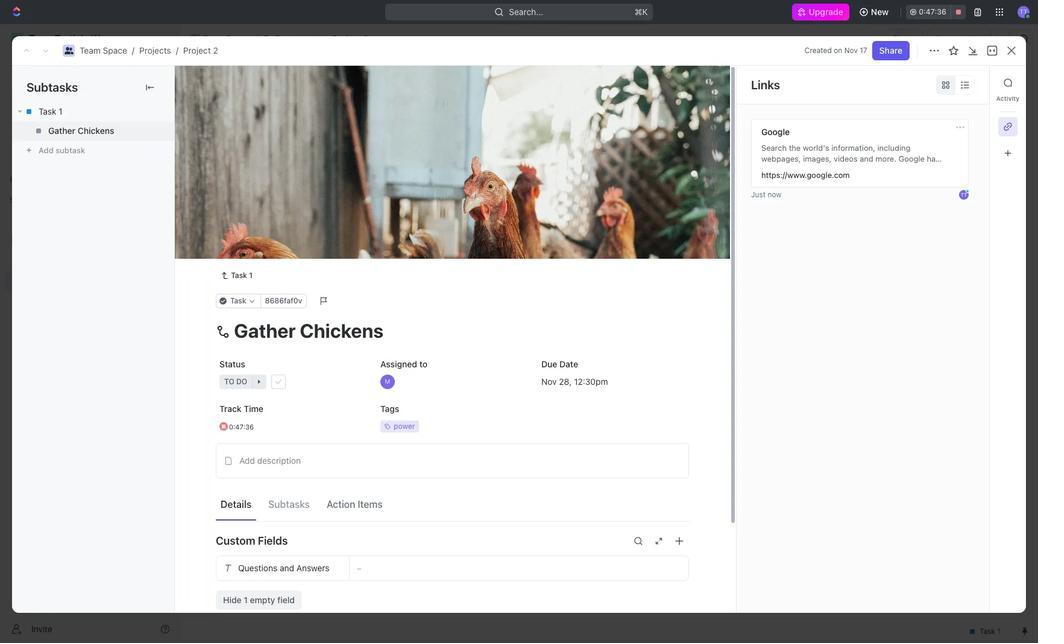 Task type: describe. For each thing, give the bounding box(es) containing it.
help
[[853, 165, 869, 174]]

information,
[[832, 143, 876, 153]]

0 vertical spatial task 1
[[39, 106, 63, 116]]

just
[[752, 190, 766, 199]]

m button
[[377, 371, 529, 393]]

just now
[[752, 190, 782, 199]]

and inside custom fields element
[[280, 563, 294, 573]]

2 vertical spatial task 1
[[231, 271, 253, 280]]

2 horizontal spatial add task
[[952, 77, 988, 87]]

change
[[627, 239, 657, 249]]

12:30
[[574, 376, 596, 386]]

find
[[886, 165, 900, 174]]

0 horizontal spatial add task
[[243, 251, 279, 262]]

⌘k
[[635, 7, 648, 17]]

,
[[570, 376, 572, 386]]

change cover button
[[620, 235, 689, 254]]

add description button
[[220, 451, 685, 470]]

reposition
[[569, 239, 612, 249]]

to inside dropdown button
[[224, 377, 235, 386]]

0 vertical spatial user group image
[[192, 36, 199, 42]]

do inside dropdown button
[[236, 377, 247, 386]]

task button
[[216, 294, 261, 308]]

more.
[[876, 154, 897, 164]]

dashboards link
[[5, 120, 175, 139]]

docs link
[[5, 100, 175, 119]]

description
[[257, 455, 301, 466]]

power button
[[377, 416, 529, 437]]

gather chickens
[[48, 126, 114, 136]]

inbox link
[[5, 79, 175, 98]]

task inside dropdown button
[[230, 296, 246, 305]]

Search tasks... text field
[[889, 137, 1009, 155]]

exactly
[[903, 165, 929, 174]]

hide 1 empty field
[[223, 595, 295, 605]]

world's
[[804, 143, 830, 153]]

1 button for 1
[[270, 209, 287, 221]]

invite
[[31, 624, 52, 634]]

home
[[29, 63, 52, 73]]

board link
[[223, 108, 249, 125]]

power
[[394, 422, 415, 431]]

0 vertical spatial project
[[333, 33, 361, 43]]

looking
[[807, 176, 833, 185]]

favorites
[[10, 175, 41, 184]]

action items button
[[322, 494, 388, 515]]

team space
[[203, 33, 250, 43]]

space for team space
[[226, 33, 250, 43]]

add subtask button
[[12, 141, 174, 160]]

to right assigned
[[420, 359, 428, 369]]

0 vertical spatial task 1 link
[[12, 102, 174, 121]]

subtasks inside subtasks button
[[269, 499, 310, 510]]

on
[[835, 46, 843, 55]]

due date
[[542, 359, 579, 369]]

what
[[762, 176, 780, 185]]

list
[[271, 111, 285, 122]]

1 vertical spatial project 2
[[209, 72, 281, 92]]

assignees button
[[488, 139, 544, 153]]

questions
[[238, 563, 278, 573]]

reposition button
[[562, 235, 620, 254]]

share for share button underneath new
[[894, 33, 917, 43]]

list link
[[269, 108, 285, 125]]

to inside google search the world's information, including webpages, images, videos and more. google has many special features to help you find exactly what you're looking for.
[[844, 165, 851, 174]]

in
[[224, 170, 231, 179]]

1 horizontal spatial project 2 link
[[318, 31, 372, 46]]

1 horizontal spatial add task
[[324, 170, 356, 179]]

team for team space / projects / project 2
[[80, 45, 101, 56]]

add description
[[240, 455, 301, 466]]

assigned to
[[381, 359, 428, 369]]

calendar link
[[305, 108, 344, 125]]

hide inside hide button
[[626, 141, 642, 150]]

0:47:36 button
[[216, 416, 367, 437]]

calendar
[[308, 111, 344, 122]]

team for team space
[[203, 33, 224, 43]]

1 button for 2
[[271, 230, 288, 242]]

tt inside dropdown button
[[1021, 8, 1028, 15]]

–
[[357, 563, 362, 573]]

time
[[244, 404, 264, 414]]

change cover
[[627, 239, 682, 249]]

subtasks button
[[264, 494, 315, 515]]

chickens
[[78, 126, 114, 136]]

the
[[790, 143, 801, 153]]

search...
[[510, 7, 544, 17]]

status
[[220, 359, 245, 369]]

upgrade link
[[793, 4, 850, 21]]

m
[[385, 378, 391, 385]]

automations
[[935, 33, 986, 43]]

many
[[762, 165, 782, 174]]

hide inside hide dropdown button
[[896, 111, 915, 122]]

favorites button
[[5, 173, 46, 187]]

nov 28 , 12:30 pm
[[542, 376, 608, 386]]

webpages,
[[762, 154, 802, 164]]

1 inside custom fields element
[[244, 595, 248, 605]]

action
[[327, 499, 356, 510]]

0:47:37
[[920, 7, 947, 16]]

customize button
[[921, 108, 982, 125]]

dashboards
[[29, 124, 76, 135]]

pm
[[596, 376, 608, 386]]

search inside google search the world's information, including webpages, images, videos and more. google has many special features to help you find exactly what you're looking for.
[[762, 143, 787, 153]]

8686faf0v
[[265, 296, 302, 305]]

assignees
[[503, 141, 539, 150]]

you're
[[782, 176, 805, 185]]

action items
[[327, 499, 383, 510]]

cover
[[660, 239, 682, 249]]

to do button
[[216, 371, 367, 393]]

search inside 'button'
[[848, 111, 876, 122]]



Task type: vqa. For each thing, say whether or not it's contained in the screenshot.
the bottommost the to do
yes



Task type: locate. For each thing, give the bounding box(es) containing it.
0 vertical spatial add task button
[[945, 73, 995, 92]]

has
[[928, 154, 940, 164]]

0:47:37 button
[[907, 5, 967, 19]]

0 horizontal spatial subtasks
[[27, 80, 78, 94]]

items
[[358, 499, 383, 510]]

1 horizontal spatial tt
[[1021, 8, 1028, 15]]

to do inside dropdown button
[[224, 377, 247, 386]]

hide
[[896, 111, 915, 122], [626, 141, 642, 150], [223, 595, 242, 605]]

task 1 up task 2
[[243, 210, 268, 220]]

0 vertical spatial team
[[203, 33, 224, 43]]

inbox
[[29, 83, 50, 94]]

board
[[225, 111, 249, 122]]

1 horizontal spatial nov
[[845, 46, 858, 55]]

0 horizontal spatial team space link
[[80, 45, 127, 56]]

0 vertical spatial nov
[[845, 46, 858, 55]]

0 horizontal spatial google
[[762, 127, 790, 137]]

tags
[[381, 404, 400, 414]]

add subtask
[[39, 145, 85, 155]]

1 vertical spatial share
[[880, 45, 903, 56]]

created on nov 17
[[805, 46, 868, 55]]

0 horizontal spatial hide
[[223, 595, 242, 605]]

team space / projects / project 2
[[80, 45, 218, 56]]

2 horizontal spatial add task button
[[945, 73, 995, 92]]

new
[[872, 7, 889, 17]]

add task button down calendar link
[[310, 168, 361, 182]]

nov left '17'
[[845, 46, 858, 55]]

1 vertical spatial user group image
[[64, 47, 73, 54]]

to down status
[[224, 377, 235, 386]]

1 horizontal spatial and
[[861, 154, 874, 164]]

1 vertical spatial task 1
[[243, 210, 268, 220]]

1 vertical spatial tt
[[961, 192, 968, 198]]

search button
[[832, 108, 879, 125]]

tags power
[[381, 404, 415, 431]]

0 vertical spatial projects
[[276, 33, 307, 43]]

projects
[[276, 33, 307, 43], [139, 45, 171, 56]]

do down status
[[236, 377, 247, 386]]

add left description at bottom
[[240, 455, 255, 466]]

user group image up home link
[[64, 47, 73, 54]]

table link
[[364, 108, 387, 125]]

– button
[[350, 556, 689, 580]]

task 1 up 'task' dropdown button
[[231, 271, 253, 280]]

google up exactly on the top right
[[899, 154, 925, 164]]

upgrade
[[809, 7, 844, 17]]

track
[[220, 404, 242, 414]]

share for share button to the right of '17'
[[880, 45, 903, 56]]

task 1 up dashboards
[[39, 106, 63, 116]]

google up the
[[762, 127, 790, 137]]

you
[[871, 165, 884, 174]]

2 vertical spatial hide
[[223, 595, 242, 605]]

0 horizontal spatial add task button
[[238, 250, 284, 264]]

1 vertical spatial nov
[[542, 376, 557, 386]]

0 vertical spatial and
[[861, 154, 874, 164]]

project
[[333, 33, 361, 43], [183, 45, 211, 56], [209, 72, 264, 92]]

1 horizontal spatial hide
[[626, 141, 642, 150]]

hide inside custom fields element
[[223, 595, 242, 605]]

customize
[[936, 111, 979, 122]]

1 horizontal spatial team
[[203, 33, 224, 43]]

0 horizontal spatial tt
[[961, 192, 968, 198]]

0 horizontal spatial user group image
[[64, 47, 73, 54]]

1 button
[[270, 209, 287, 221], [271, 230, 288, 242]]

tt button
[[1015, 2, 1034, 22]]

search up webpages,
[[762, 143, 787, 153]]

and up help
[[861, 154, 874, 164]]

0 horizontal spatial project 2 link
[[183, 45, 218, 56]]

1 vertical spatial team
[[80, 45, 101, 56]]

sidebar navigation
[[0, 24, 180, 643]]

add down dashboards
[[39, 145, 54, 155]]

subtasks down home
[[27, 80, 78, 94]]

0:47:36
[[229, 423, 254, 430]]

0 vertical spatial 1 button
[[270, 209, 287, 221]]

gather chickens link
[[12, 121, 174, 141]]

0 vertical spatial tt
[[1021, 8, 1028, 15]]

1 vertical spatial space
[[103, 45, 127, 56]]

1 vertical spatial add task button
[[310, 168, 361, 182]]

task 1 link up chickens
[[12, 102, 174, 121]]

images,
[[804, 154, 832, 164]]

change cover button
[[620, 235, 689, 254]]

progress
[[233, 170, 273, 179]]

share button
[[886, 29, 924, 48], [873, 41, 910, 60]]

details
[[221, 499, 252, 510]]

1 vertical spatial search
[[762, 143, 787, 153]]

share right '17'
[[880, 45, 903, 56]]

for.
[[835, 176, 847, 185]]

to down videos
[[844, 165, 851, 174]]

assigned
[[381, 359, 418, 369]]

do
[[236, 285, 247, 294], [236, 377, 247, 386]]

track time
[[220, 404, 264, 414]]

1 horizontal spatial team space link
[[188, 31, 253, 46]]

0 horizontal spatial nov
[[542, 376, 557, 386]]

add task up customize
[[952, 77, 988, 87]]

1 vertical spatial google
[[899, 154, 925, 164]]

add task down task 2
[[243, 251, 279, 262]]

in progress
[[224, 170, 273, 179]]

project 2
[[333, 33, 369, 43], [209, 72, 281, 92]]

task 1 link
[[12, 102, 174, 121], [216, 268, 258, 283]]

17
[[861, 46, 868, 55]]

0 vertical spatial share
[[894, 33, 917, 43]]

activity
[[997, 95, 1020, 102]]

field
[[278, 595, 295, 605]]

subtasks up 'fields'
[[269, 499, 310, 510]]

1 horizontal spatial add task button
[[310, 168, 361, 182]]

1 vertical spatial do
[[236, 377, 247, 386]]

https://www.google.com
[[762, 170, 850, 180]]

1 horizontal spatial google
[[899, 154, 925, 164]]

special
[[784, 165, 810, 174]]

gather
[[48, 126, 75, 136]]

1
[[59, 106, 63, 116], [264, 210, 268, 220], [282, 210, 285, 219], [283, 231, 286, 240], [249, 271, 253, 280], [244, 595, 248, 605]]

0 vertical spatial search
[[848, 111, 876, 122]]

features
[[812, 165, 842, 174]]

custom fields
[[216, 535, 288, 547]]

1 horizontal spatial space
[[226, 33, 250, 43]]

1 vertical spatial subtasks
[[269, 499, 310, 510]]

task
[[970, 77, 988, 87], [39, 106, 56, 116], [340, 170, 356, 179], [243, 210, 261, 220], [243, 231, 261, 241], [261, 251, 279, 262], [231, 271, 247, 280], [230, 296, 246, 305]]

to do down status
[[224, 377, 247, 386]]

task sidebar navigation tab list
[[995, 73, 1022, 163]]

1 vertical spatial project
[[183, 45, 211, 56]]

tree inside sidebar navigation
[[5, 210, 175, 373]]

1 vertical spatial and
[[280, 563, 294, 573]]

1 horizontal spatial projects link
[[261, 31, 311, 46]]

Edit task name text field
[[216, 319, 690, 342]]

details button
[[216, 494, 256, 515]]

0 vertical spatial to do
[[224, 285, 247, 294]]

1 vertical spatial to do
[[224, 377, 247, 386]]

task sidebar content section
[[734, 66, 990, 613]]

1 horizontal spatial subtasks
[[269, 499, 310, 510]]

1 button right task 2
[[271, 230, 288, 242]]

team
[[203, 33, 224, 43], [80, 45, 101, 56]]

nov left 28
[[542, 376, 557, 386]]

created
[[805, 46, 832, 55]]

and inside google search the world's information, including webpages, images, videos and more. google has many special features to help you find exactly what you're looking for.
[[861, 154, 874, 164]]

gantt link
[[407, 108, 432, 125]]

0 horizontal spatial search
[[762, 143, 787, 153]]

automations button
[[929, 30, 992, 48]]

0 horizontal spatial projects
[[139, 45, 171, 56]]

to left 8686faf0v button
[[224, 285, 234, 294]]

tree
[[5, 210, 175, 373]]

space for team space / projects / project 2
[[103, 45, 127, 56]]

spaces
[[10, 195, 35, 205]]

questions and answers
[[238, 563, 330, 573]]

0 horizontal spatial project 2
[[209, 72, 281, 92]]

share button right '17'
[[873, 41, 910, 60]]

hide button
[[621, 139, 647, 153]]

0 horizontal spatial team
[[80, 45, 101, 56]]

0 vertical spatial space
[[226, 33, 250, 43]]

0 horizontal spatial projects link
[[139, 45, 171, 56]]

1 vertical spatial task 1 link
[[216, 268, 258, 283]]

gantt
[[410, 111, 432, 122]]

2 horizontal spatial hide
[[896, 111, 915, 122]]

user group image
[[192, 36, 199, 42], [64, 47, 73, 54]]

0 vertical spatial subtasks
[[27, 80, 78, 94]]

to do left 8686faf0v button
[[224, 285, 247, 294]]

0 horizontal spatial space
[[103, 45, 127, 56]]

tt inside task sidebar content section
[[961, 192, 968, 198]]

8686faf0v button
[[260, 294, 307, 308]]

space
[[226, 33, 250, 43], [103, 45, 127, 56]]

add inside add description button
[[240, 455, 255, 466]]

0 horizontal spatial task 1 link
[[12, 102, 174, 121]]

including
[[878, 143, 911, 153]]

add task button up customize
[[945, 73, 995, 92]]

add task down calendar
[[324, 170, 356, 179]]

user group image left team space
[[192, 36, 199, 42]]

add task
[[952, 77, 988, 87], [324, 170, 356, 179], [243, 251, 279, 262]]

new button
[[855, 2, 897, 22]]

empty
[[250, 595, 275, 605]]

add task button down task 2
[[238, 250, 284, 264]]

add inside add subtask button
[[39, 145, 54, 155]]

custom
[[216, 535, 255, 547]]

2 vertical spatial add task button
[[238, 250, 284, 264]]

1 vertical spatial add task
[[324, 170, 356, 179]]

task 1 link up 'task' dropdown button
[[216, 268, 258, 283]]

google search the world's information, including webpages, images, videos and more. google has many special features to help you find exactly what you're looking for.
[[762, 127, 940, 185]]

links
[[752, 78, 781, 91]]

add up customize
[[952, 77, 968, 87]]

team space link
[[188, 31, 253, 46], [80, 45, 127, 56]]

1 button down progress
[[270, 209, 287, 221]]

subtasks
[[27, 80, 78, 94], [269, 499, 310, 510]]

task 1
[[39, 106, 63, 116], [243, 210, 268, 220], [231, 271, 253, 280]]

custom fields element
[[216, 556, 690, 610]]

0 vertical spatial do
[[236, 285, 247, 294]]

and left answers
[[280, 563, 294, 573]]

0 vertical spatial hide
[[896, 111, 915, 122]]

project 2 link
[[318, 31, 372, 46], [183, 45, 218, 56]]

1 vertical spatial 1 button
[[271, 230, 288, 242]]

0 vertical spatial add task
[[952, 77, 988, 87]]

do left 8686faf0v button
[[236, 285, 247, 294]]

date
[[560, 359, 579, 369]]

to
[[844, 165, 851, 174], [224, 285, 234, 294], [420, 359, 428, 369], [224, 377, 235, 386]]

user group image
[[12, 237, 21, 244]]

add down task 2
[[243, 251, 259, 262]]

search
[[848, 111, 876, 122], [762, 143, 787, 153]]

1 horizontal spatial project 2
[[333, 33, 369, 43]]

1 horizontal spatial projects
[[276, 33, 307, 43]]

1 vertical spatial hide
[[626, 141, 642, 150]]

share down the new button
[[894, 33, 917, 43]]

1 horizontal spatial task 1 link
[[216, 268, 258, 283]]

1 horizontal spatial search
[[848, 111, 876, 122]]

2 vertical spatial project
[[209, 72, 264, 92]]

0 vertical spatial project 2
[[333, 33, 369, 43]]

search up information,
[[848, 111, 876, 122]]

2
[[363, 33, 369, 43], [213, 45, 218, 56], [267, 72, 277, 92], [286, 170, 291, 179], [264, 231, 269, 241], [261, 285, 265, 294]]

share button down new
[[886, 29, 924, 48]]

0 horizontal spatial and
[[280, 563, 294, 573]]

0 vertical spatial google
[[762, 127, 790, 137]]

add down calendar link
[[324, 170, 338, 179]]

1 vertical spatial projects
[[139, 45, 171, 56]]

google
[[762, 127, 790, 137], [899, 154, 925, 164]]

1 horizontal spatial user group image
[[192, 36, 199, 42]]

2 vertical spatial add task
[[243, 251, 279, 262]]



